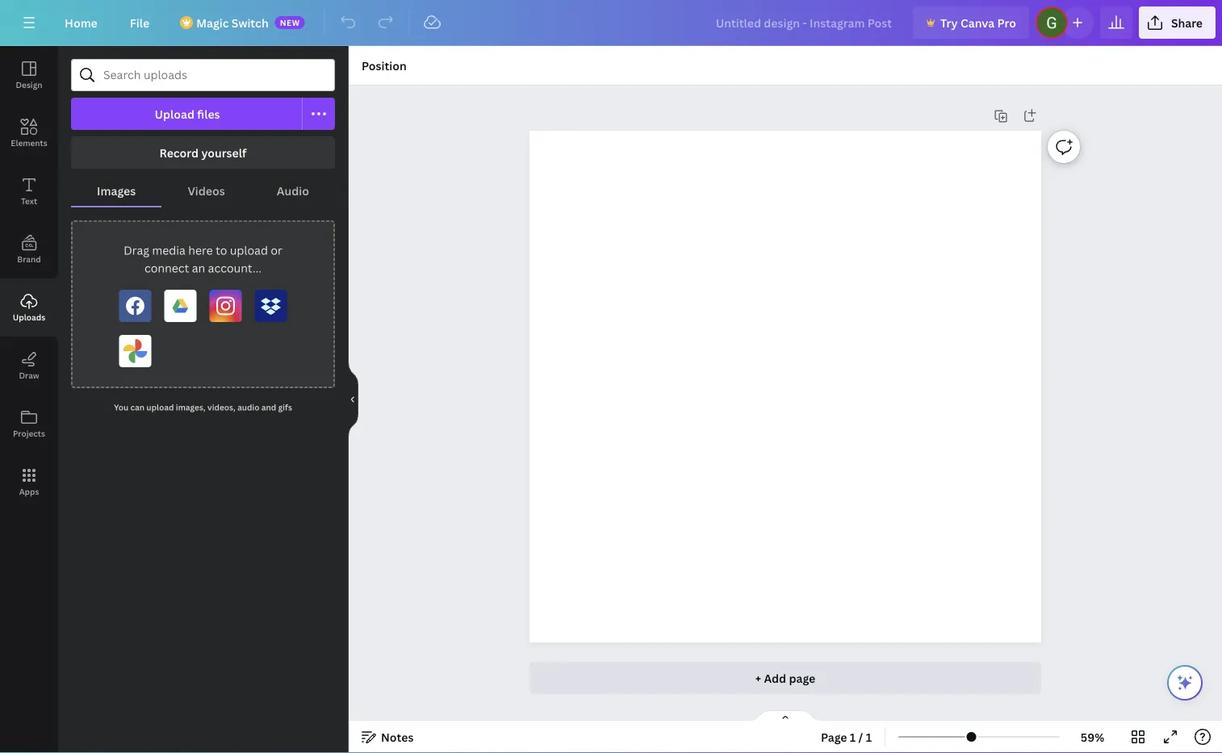 Task type: locate. For each thing, give the bounding box(es) containing it.
Search uploads search field
[[103, 60, 325, 90]]

Design title text field
[[703, 6, 907, 39]]

0 horizontal spatial 1
[[850, 730, 856, 745]]

images button
[[71, 175, 162, 206]]

upload files
[[155, 106, 220, 122]]

draw
[[19, 370, 39, 381]]

upload up account...
[[230, 243, 268, 258]]

canva
[[961, 15, 995, 30]]

uploads
[[13, 312, 45, 323]]

projects
[[13, 428, 45, 439]]

1 horizontal spatial 1
[[866, 730, 872, 745]]

notes button
[[355, 724, 420, 750]]

position
[[362, 58, 407, 73]]

audio
[[237, 402, 260, 413]]

audio button
[[251, 175, 335, 206]]

home link
[[52, 6, 110, 39]]

drag
[[124, 243, 149, 258]]

1 horizontal spatial upload
[[230, 243, 268, 258]]

brand
[[17, 254, 41, 264]]

file button
[[117, 6, 162, 39]]

elements button
[[0, 104, 58, 162]]

record yourself button
[[71, 136, 335, 169]]

brand button
[[0, 220, 58, 279]]

1
[[850, 730, 856, 745], [866, 730, 872, 745]]

magic switch
[[196, 15, 269, 30]]

videos button
[[162, 175, 251, 206]]

add
[[764, 671, 787, 686]]

and
[[262, 402, 276, 413]]

1 right /
[[866, 730, 872, 745]]

notes
[[381, 730, 414, 745]]

show pages image
[[747, 710, 824, 723]]

0 vertical spatial upload
[[230, 243, 268, 258]]

yourself
[[201, 145, 247, 160]]

can
[[130, 402, 145, 413]]

files
[[197, 106, 220, 122]]

media
[[152, 243, 186, 258]]

0 horizontal spatial upload
[[146, 402, 174, 413]]

upload
[[230, 243, 268, 258], [146, 402, 174, 413]]

1 left /
[[850, 730, 856, 745]]

magic
[[196, 15, 229, 30]]

position button
[[355, 52, 413, 78]]

1 vertical spatial upload
[[146, 402, 174, 413]]

you can upload images, videos, audio and gifs
[[114, 402, 292, 413]]

upload right can
[[146, 402, 174, 413]]

record yourself
[[160, 145, 247, 160]]

try canva pro
[[941, 15, 1017, 30]]

upload
[[155, 106, 195, 122]]

an
[[192, 260, 205, 276]]



Task type: vqa. For each thing, say whether or not it's contained in the screenshot.
An Image Of Three People Talking Around A Laptop, Which Has Canva Open
no



Task type: describe. For each thing, give the bounding box(es) containing it.
page 1 / 1
[[821, 730, 872, 745]]

text
[[21, 195, 37, 206]]

videos
[[188, 183, 225, 198]]

here
[[188, 243, 213, 258]]

text button
[[0, 162, 58, 220]]

design
[[16, 79, 42, 90]]

draw button
[[0, 337, 58, 395]]

page
[[789, 671, 816, 686]]

account...
[[208, 260, 262, 276]]

+ add page button
[[530, 662, 1042, 694]]

canva assistant image
[[1176, 673, 1195, 693]]

gifs
[[278, 402, 292, 413]]

to
[[216, 243, 227, 258]]

try canva pro button
[[913, 6, 1030, 39]]

design button
[[0, 46, 58, 104]]

images,
[[176, 402, 206, 413]]

images
[[97, 183, 136, 198]]

2 1 from the left
[[866, 730, 872, 745]]

drag media here to upload or connect an account...
[[124, 243, 283, 276]]

page
[[821, 730, 848, 745]]

main menu bar
[[0, 0, 1223, 46]]

apps button
[[0, 453, 58, 511]]

upload files button
[[71, 98, 303, 130]]

side panel tab list
[[0, 46, 58, 511]]

connect
[[145, 260, 189, 276]]

pro
[[998, 15, 1017, 30]]

59% button
[[1067, 724, 1119, 750]]

file
[[130, 15, 150, 30]]

/
[[859, 730, 864, 745]]

+
[[756, 671, 762, 686]]

new
[[280, 17, 300, 28]]

try
[[941, 15, 958, 30]]

record
[[160, 145, 199, 160]]

videos,
[[207, 402, 236, 413]]

share
[[1172, 15, 1203, 30]]

upload inside drag media here to upload or connect an account...
[[230, 243, 268, 258]]

share button
[[1139, 6, 1216, 39]]

59%
[[1081, 730, 1105, 745]]

+ add page
[[756, 671, 816, 686]]

you
[[114, 402, 129, 413]]

1 1 from the left
[[850, 730, 856, 745]]

audio
[[277, 183, 309, 198]]

elements
[[11, 137, 47, 148]]

projects button
[[0, 395, 58, 453]]

hide image
[[348, 361, 359, 438]]

switch
[[232, 15, 269, 30]]

apps
[[19, 486, 39, 497]]

home
[[65, 15, 98, 30]]

uploads button
[[0, 279, 58, 337]]

or
[[271, 243, 283, 258]]



